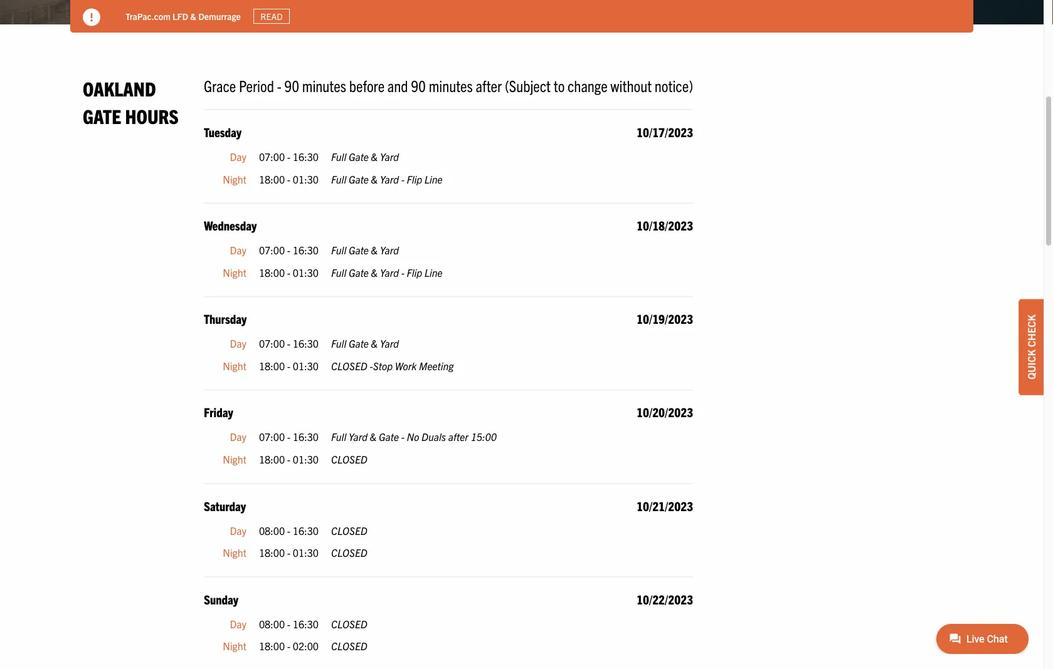 Task type: vqa. For each thing, say whether or not it's contained in the screenshot.


Task type: describe. For each thing, give the bounding box(es) containing it.
18:00 - 01:30 for thursday
[[259, 360, 319, 372]]

4 closed from the top
[[331, 547, 367, 560]]

2 90 from the left
[[411, 76, 426, 95]]

change
[[568, 76, 608, 95]]

1 90 from the left
[[284, 76, 299, 95]]

15:00
[[471, 431, 497, 444]]

day for thursday
[[230, 338, 246, 350]]

4 full from the top
[[331, 266, 346, 279]]

sunday
[[204, 592, 238, 608]]

16:30 for thursday
[[293, 338, 319, 350]]

(subject
[[505, 76, 551, 95]]

solid image
[[83, 8, 100, 26]]

18:00 for wednesday
[[259, 266, 285, 279]]

07:00 for friday
[[259, 431, 285, 444]]

01:30 for friday
[[293, 453, 319, 466]]

01:30 for saturday
[[293, 547, 319, 560]]

check
[[1025, 315, 1038, 348]]

10/21/2023
[[637, 498, 693, 514]]

18:00 - 02:00
[[259, 641, 319, 653]]

day for tuesday
[[230, 150, 246, 163]]

read
[[261, 11, 283, 22]]

gate inside oakland gate hours
[[83, 103, 121, 128]]

night for thursday
[[223, 360, 246, 372]]

day for wednesday
[[230, 244, 246, 256]]

full gate & yard for thursday
[[331, 338, 399, 350]]

demurrage
[[198, 10, 241, 22]]

and
[[388, 76, 408, 95]]

thursday
[[204, 311, 247, 327]]

night for wednesday
[[223, 266, 246, 279]]

trapac.com lfd & demurrage
[[125, 10, 241, 22]]

night for sunday
[[223, 641, 246, 653]]

08:00 - 16:30 for sunday
[[259, 618, 319, 631]]

6 closed from the top
[[331, 641, 367, 653]]

16:30 for tuesday
[[293, 150, 319, 163]]

18:00 - 01:30 for wednesday
[[259, 266, 319, 279]]

07:00 - 16:30 for tuesday
[[259, 150, 319, 163]]

08:00 for saturday
[[259, 525, 285, 537]]

full gate & yard - flip line for wednesday
[[331, 266, 443, 279]]

1 vertical spatial after
[[448, 431, 469, 444]]

18:00 for tuesday
[[259, 173, 285, 185]]

quick check link
[[1019, 299, 1044, 396]]

notice)
[[655, 76, 693, 95]]

hours
[[125, 103, 179, 128]]

period
[[239, 76, 274, 95]]

07:00 - 16:30 for thursday
[[259, 338, 319, 350]]

10/19/2023
[[637, 311, 693, 327]]

2 closed from the top
[[331, 453, 367, 466]]

07:00 - 16:30 for wednesday
[[259, 244, 319, 256]]

quick
[[1025, 350, 1038, 380]]

saturday
[[204, 498, 246, 514]]

08:00 for sunday
[[259, 618, 285, 631]]

line for tuesday
[[425, 173, 443, 185]]

line for wednesday
[[425, 266, 443, 279]]

16:30 for wednesday
[[293, 244, 319, 256]]

work
[[395, 360, 417, 372]]

18:00 - 01:30 for tuesday
[[259, 173, 319, 185]]

5 closed from the top
[[331, 618, 367, 631]]

full yard & gate - no duals after 15:00
[[331, 431, 497, 444]]

closed -stop work meeting
[[331, 360, 454, 372]]

16:30 for saturday
[[293, 525, 319, 537]]

day for sunday
[[230, 618, 246, 631]]

1 closed from the top
[[331, 360, 367, 372]]

without
[[611, 76, 652, 95]]



Task type: locate. For each thing, give the bounding box(es) containing it.
gate
[[83, 103, 121, 128], [349, 150, 369, 163], [349, 173, 369, 185], [349, 244, 369, 256], [349, 266, 369, 279], [349, 338, 369, 350], [379, 431, 399, 444]]

2 08:00 from the top
[[259, 618, 285, 631]]

grace period - 90 minutes before and 90 minutes after (subject to change without notice)
[[204, 76, 693, 95]]

4 day from the top
[[230, 431, 246, 444]]

full gate & yard for wednesday
[[331, 244, 399, 256]]

1 vertical spatial full gate & yard - flip line
[[331, 266, 443, 279]]

6 16:30 from the top
[[293, 618, 319, 631]]

1 18:00 from the top
[[259, 173, 285, 185]]

6 night from the top
[[223, 641, 246, 653]]

night for saturday
[[223, 547, 246, 560]]

4 18:00 - 01:30 from the top
[[259, 453, 319, 466]]

01:30
[[293, 173, 319, 185], [293, 266, 319, 279], [293, 360, 319, 372], [293, 453, 319, 466], [293, 547, 319, 560]]

2 16:30 from the top
[[293, 244, 319, 256]]

meeting
[[419, 360, 454, 372]]

18:00
[[259, 173, 285, 185], [259, 266, 285, 279], [259, 360, 285, 372], [259, 453, 285, 466], [259, 547, 285, 560], [259, 641, 285, 653]]

stop
[[373, 360, 393, 372]]

1 night from the top
[[223, 173, 246, 185]]

2 vertical spatial full gate & yard
[[331, 338, 399, 350]]

day down friday
[[230, 431, 246, 444]]

07:00 for wednesday
[[259, 244, 285, 256]]

10/22/2023
[[637, 592, 693, 608]]

1 day from the top
[[230, 150, 246, 163]]

4 07:00 - 16:30 from the top
[[259, 431, 319, 444]]

day
[[230, 150, 246, 163], [230, 244, 246, 256], [230, 338, 246, 350], [230, 431, 246, 444], [230, 525, 246, 537], [230, 618, 246, 631]]

1 01:30 from the top
[[293, 173, 319, 185]]

4 18:00 from the top
[[259, 453, 285, 466]]

day down saturday
[[230, 525, 246, 537]]

day for friday
[[230, 431, 246, 444]]

minutes right 'and'
[[429, 76, 473, 95]]

night down thursday
[[223, 360, 246, 372]]

full for tuesday
[[331, 150, 346, 163]]

full gate & yard
[[331, 150, 399, 163], [331, 244, 399, 256], [331, 338, 399, 350]]

07:00 - 16:30 for friday
[[259, 431, 319, 444]]

18:00 - 01:30 for saturday
[[259, 547, 319, 560]]

18:00 - 01:30 for friday
[[259, 453, 319, 466]]

2 18:00 - 01:30 from the top
[[259, 266, 319, 279]]

night down sunday
[[223, 641, 246, 653]]

90 right period
[[284, 76, 299, 95]]

flip for tuesday
[[407, 173, 422, 185]]

night for friday
[[223, 453, 246, 466]]

night
[[223, 173, 246, 185], [223, 266, 246, 279], [223, 360, 246, 372], [223, 453, 246, 466], [223, 547, 246, 560], [223, 641, 246, 653]]

trapac.com
[[125, 10, 171, 22]]

0 horizontal spatial after
[[448, 431, 469, 444]]

full
[[331, 150, 346, 163], [331, 173, 346, 185], [331, 244, 346, 256], [331, 266, 346, 279], [331, 338, 346, 350], [331, 431, 346, 444]]

2 full gate & yard from the top
[[331, 244, 399, 256]]

2 08:00 - 16:30 from the top
[[259, 618, 319, 631]]

1 vertical spatial full gate & yard
[[331, 244, 399, 256]]

3 closed from the top
[[331, 525, 367, 537]]

full gate & yard - flip line for tuesday
[[331, 173, 443, 185]]

oakland gate hours
[[83, 76, 179, 128]]

07:00 for thursday
[[259, 338, 285, 350]]

after
[[476, 76, 502, 95], [448, 431, 469, 444]]

0 vertical spatial line
[[425, 173, 443, 185]]

to
[[554, 76, 565, 95]]

full for friday
[[331, 431, 346, 444]]

01:30 for thursday
[[293, 360, 319, 372]]

1 16:30 from the top
[[293, 150, 319, 163]]

full for thursday
[[331, 338, 346, 350]]

&
[[190, 10, 196, 22], [371, 150, 378, 163], [371, 173, 378, 185], [371, 244, 378, 256], [371, 266, 378, 279], [371, 338, 378, 350], [370, 431, 377, 444]]

08:00
[[259, 525, 285, 537], [259, 618, 285, 631]]

2 day from the top
[[230, 244, 246, 256]]

1 full gate & yard - flip line from the top
[[331, 173, 443, 185]]

07:00 for tuesday
[[259, 150, 285, 163]]

day down sunday
[[230, 618, 246, 631]]

3 full gate & yard from the top
[[331, 338, 399, 350]]

flip
[[407, 173, 422, 185], [407, 266, 422, 279]]

02:00
[[293, 641, 319, 653]]

3 night from the top
[[223, 360, 246, 372]]

3 16:30 from the top
[[293, 338, 319, 350]]

1 horizontal spatial 90
[[411, 76, 426, 95]]

after right duals
[[448, 431, 469, 444]]

18:00 for saturday
[[259, 547, 285, 560]]

1 vertical spatial line
[[425, 266, 443, 279]]

1 full gate & yard from the top
[[331, 150, 399, 163]]

0 horizontal spatial 90
[[284, 76, 299, 95]]

6 18:00 from the top
[[259, 641, 285, 653]]

night up saturday
[[223, 453, 246, 466]]

3 07:00 - 16:30 from the top
[[259, 338, 319, 350]]

line
[[425, 173, 443, 185], [425, 266, 443, 279]]

1 flip from the top
[[407, 173, 422, 185]]

0 vertical spatial after
[[476, 76, 502, 95]]

01:30 for wednesday
[[293, 266, 319, 279]]

lfd
[[173, 10, 188, 22]]

08:00 - 16:30
[[259, 525, 319, 537], [259, 618, 319, 631]]

5 18:00 - 01:30 from the top
[[259, 547, 319, 560]]

0 vertical spatial full gate & yard - flip line
[[331, 173, 443, 185]]

1 08:00 - 16:30 from the top
[[259, 525, 319, 537]]

1 horizontal spatial minutes
[[429, 76, 473, 95]]

full gate & yard - flip line
[[331, 173, 443, 185], [331, 266, 443, 279]]

07:00 - 16:30
[[259, 150, 319, 163], [259, 244, 319, 256], [259, 338, 319, 350], [259, 431, 319, 444]]

10/18/2023
[[637, 218, 693, 233]]

2 01:30 from the top
[[293, 266, 319, 279]]

oakland
[[83, 76, 156, 100]]

day down wednesday
[[230, 244, 246, 256]]

3 01:30 from the top
[[293, 360, 319, 372]]

1 vertical spatial flip
[[407, 266, 422, 279]]

4 16:30 from the top
[[293, 431, 319, 444]]

5 16:30 from the top
[[293, 525, 319, 537]]

0 vertical spatial full gate & yard
[[331, 150, 399, 163]]

full for wednesday
[[331, 244, 346, 256]]

friday
[[204, 405, 233, 420]]

1 vertical spatial 08:00 - 16:30
[[259, 618, 319, 631]]

1 vertical spatial 08:00
[[259, 618, 285, 631]]

3 day from the top
[[230, 338, 246, 350]]

4 night from the top
[[223, 453, 246, 466]]

18:00 for thursday
[[259, 360, 285, 372]]

3 full from the top
[[331, 244, 346, 256]]

day down thursday
[[230, 338, 246, 350]]

10/17/2023
[[637, 124, 693, 140]]

5 18:00 from the top
[[259, 547, 285, 560]]

6 full from the top
[[331, 431, 346, 444]]

4 07:00 from the top
[[259, 431, 285, 444]]

2 flip from the top
[[407, 266, 422, 279]]

night for tuesday
[[223, 173, 246, 185]]

0 vertical spatial 08:00
[[259, 525, 285, 537]]

07:00
[[259, 150, 285, 163], [259, 244, 285, 256], [259, 338, 285, 350], [259, 431, 285, 444]]

6 day from the top
[[230, 618, 246, 631]]

4 01:30 from the top
[[293, 453, 319, 466]]

1 minutes from the left
[[302, 76, 346, 95]]

night down wednesday
[[223, 266, 246, 279]]

2 07:00 - 16:30 from the top
[[259, 244, 319, 256]]

90
[[284, 76, 299, 95], [411, 76, 426, 95]]

day down tuesday
[[230, 150, 246, 163]]

quick check
[[1025, 315, 1038, 380]]

2 18:00 from the top
[[259, 266, 285, 279]]

tuesday
[[204, 124, 242, 140]]

18:00 for friday
[[259, 453, 285, 466]]

yard
[[380, 150, 399, 163], [380, 173, 399, 185], [380, 244, 399, 256], [380, 266, 399, 279], [380, 338, 399, 350], [349, 431, 368, 444]]

2 07:00 from the top
[[259, 244, 285, 256]]

5 01:30 from the top
[[293, 547, 319, 560]]

1 18:00 - 01:30 from the top
[[259, 173, 319, 185]]

1 07:00 - 16:30 from the top
[[259, 150, 319, 163]]

2 minutes from the left
[[429, 76, 473, 95]]

before
[[349, 76, 385, 95]]

closed
[[331, 360, 367, 372], [331, 453, 367, 466], [331, 525, 367, 537], [331, 547, 367, 560], [331, 618, 367, 631], [331, 641, 367, 653]]

18:00 for sunday
[[259, 641, 285, 653]]

5 full from the top
[[331, 338, 346, 350]]

duals
[[422, 431, 446, 444]]

2 night from the top
[[223, 266, 246, 279]]

3 18:00 from the top
[[259, 360, 285, 372]]

08:00 - 16:30 for saturday
[[259, 525, 319, 537]]

16:30 for friday
[[293, 431, 319, 444]]

5 day from the top
[[230, 525, 246, 537]]

10/20/2023
[[637, 405, 693, 420]]

3 18:00 - 01:30 from the top
[[259, 360, 319, 372]]

16:30
[[293, 150, 319, 163], [293, 244, 319, 256], [293, 338, 319, 350], [293, 431, 319, 444], [293, 525, 319, 537], [293, 618, 319, 631]]

night down saturday
[[223, 547, 246, 560]]

18:00 - 01:30
[[259, 173, 319, 185], [259, 266, 319, 279], [259, 360, 319, 372], [259, 453, 319, 466], [259, 547, 319, 560]]

minutes
[[302, 76, 346, 95], [429, 76, 473, 95]]

read link
[[253, 9, 290, 24]]

1 07:00 from the top
[[259, 150, 285, 163]]

day for saturday
[[230, 525, 246, 537]]

16:30 for sunday
[[293, 618, 319, 631]]

after left (subject
[[476, 76, 502, 95]]

0 vertical spatial flip
[[407, 173, 422, 185]]

0 vertical spatial 08:00 - 16:30
[[259, 525, 319, 537]]

grace
[[204, 76, 236, 95]]

1 line from the top
[[425, 173, 443, 185]]

1 horizontal spatial after
[[476, 76, 502, 95]]

3 07:00 from the top
[[259, 338, 285, 350]]

full gate & yard for tuesday
[[331, 150, 399, 163]]

wednesday
[[204, 218, 257, 233]]

2 line from the top
[[425, 266, 443, 279]]

2 full gate & yard - flip line from the top
[[331, 266, 443, 279]]

minutes left "before"
[[302, 76, 346, 95]]

flip for wednesday
[[407, 266, 422, 279]]

-
[[277, 76, 281, 95], [287, 150, 291, 163], [287, 173, 291, 185], [401, 173, 405, 185], [287, 244, 291, 256], [287, 266, 291, 279], [401, 266, 405, 279], [287, 338, 291, 350], [287, 360, 291, 372], [370, 360, 373, 372], [287, 431, 291, 444], [401, 431, 405, 444], [287, 453, 291, 466], [287, 525, 291, 537], [287, 547, 291, 560], [287, 618, 291, 631], [287, 641, 291, 653]]

0 horizontal spatial minutes
[[302, 76, 346, 95]]

5 night from the top
[[223, 547, 246, 560]]

night up wednesday
[[223, 173, 246, 185]]

1 full from the top
[[331, 150, 346, 163]]

1 08:00 from the top
[[259, 525, 285, 537]]

01:30 for tuesday
[[293, 173, 319, 185]]

no
[[407, 431, 419, 444]]

90 right 'and'
[[411, 76, 426, 95]]

2 full from the top
[[331, 173, 346, 185]]



